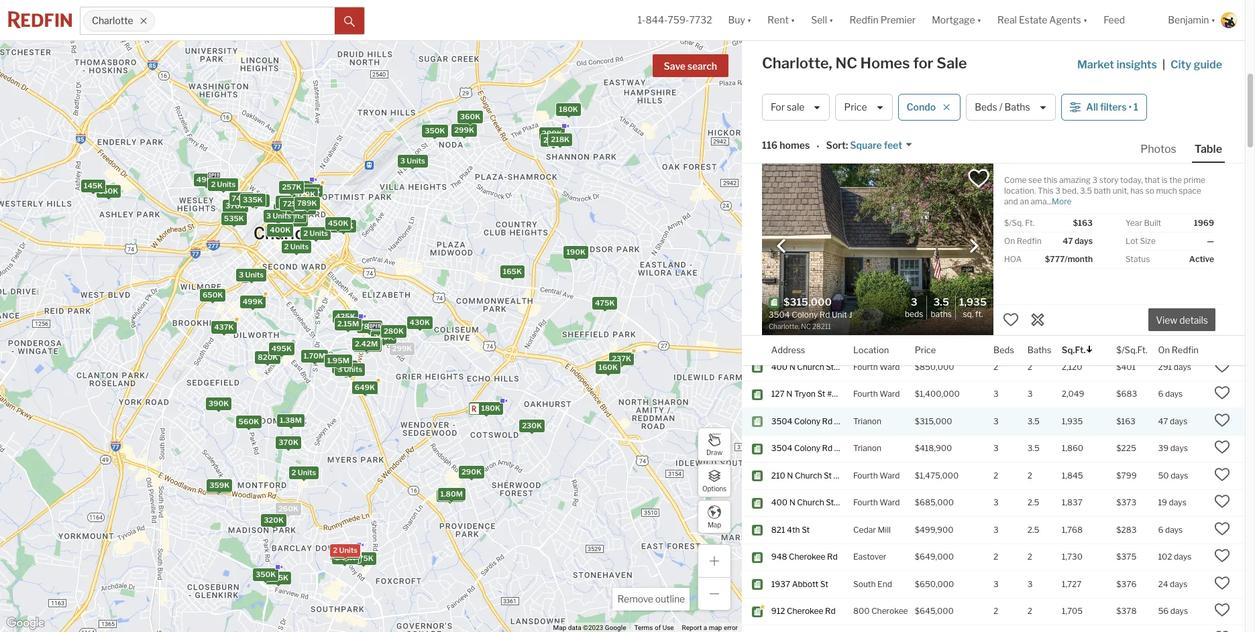 Task type: locate. For each thing, give the bounding box(es) containing it.
240k
[[300, 186, 320, 195]]

3 park from the top
[[879, 118, 896, 128]]

all filters • 1
[[1087, 102, 1139, 113]]

baths right /
[[1005, 102, 1030, 113]]

remove outline button
[[613, 588, 690, 611]]

9 favorite this home image from the top
[[1214, 630, 1231, 633]]

$777/month
[[1045, 254, 1093, 264]]

3 fourth from the top
[[853, 471, 878, 481]]

queens inside 1170 queens rd link
[[791, 254, 820, 264]]

4 myers from the top
[[853, 145, 877, 155]]

1 colony from the top
[[794, 417, 821, 427]]

2 3504 from the top
[[771, 444, 793, 454]]

• left 1
[[1129, 102, 1132, 113]]

1 horizontal spatial 160k
[[599, 363, 618, 372]]

$683
[[1117, 389, 1137, 399]]

1 400 from the top
[[771, 362, 788, 372]]

0 horizontal spatial on redfin
[[1004, 236, 1042, 246]]

1937 abbott st link
[[771, 580, 841, 591]]

queens for 1333 queens rd unit b2
[[792, 145, 821, 155]]

1 eastover from the top
[[853, 63, 887, 73]]

1 horizontal spatial ft.
[[1025, 218, 1035, 228]]

1 horizontal spatial 340k
[[335, 362, 355, 372]]

3 myers from the top
[[853, 118, 877, 128]]

299k down 280k
[[392, 344, 412, 354]]

190k
[[567, 248, 586, 257]]

1 vertical spatial 2.5
[[1028, 525, 1040, 535]]

#603
[[827, 389, 848, 399]]

400 down 210
[[771, 498, 788, 508]]

1-844-759-7732 link
[[638, 14, 712, 26]]

6 park from the top
[[879, 254, 896, 264]]

1010 westbrook dr unit a link
[[771, 335, 869, 346]]

previous button image
[[775, 239, 788, 253]]

1 horizontal spatial on redfin
[[1158, 345, 1199, 355]]

queens inside the 614 queens rd link
[[787, 9, 816, 19]]

map inside button
[[708, 521, 721, 529]]

baths down x-out this home image
[[1028, 345, 1052, 355]]

6 for 127 n tryon st #603
[[1158, 389, 1164, 399]]

n for 127 n tryon st #603
[[787, 389, 793, 399]]

ward for 210 n church st #3515 fourth ward
[[880, 471, 900, 481]]

5 myers from the top
[[853, 199, 877, 209]]

4 ▾ from the left
[[977, 14, 982, 26]]

favorite this home image for $799
[[1214, 467, 1231, 483]]

abbott
[[792, 580, 819, 590]]

city
[[1171, 58, 1192, 71]]

299k down 360k
[[454, 126, 474, 135]]

0 horizontal spatial 180k
[[481, 404, 501, 414]]

1 driftwood from the left
[[793, 308, 831, 318]]

1 horizontal spatial map
[[708, 521, 721, 529]]

0 vertical spatial 350k
[[425, 126, 445, 136]]

5 park from the top
[[879, 199, 896, 209]]

0 vertical spatial price button
[[836, 94, 893, 121]]

park up homes
[[879, 9, 896, 19]]

photo of 3504 colony rd unit j, charlotte, nc 28211 image
[[762, 164, 994, 335]]

1 2.5 from the top
[[1028, 498, 1040, 508]]

1 favorite this home image from the top
[[1214, 32, 1231, 48]]

3 favorite this home image from the top
[[1214, 250, 1231, 266]]

square feet button
[[848, 139, 913, 152]]

colony down 127 n tryon st #603 link
[[794, 417, 821, 427]]

47 up 39
[[1158, 417, 1168, 427]]

1 3504 from the top
[[771, 417, 793, 427]]

skybox
[[853, 281, 881, 291]]

0 vertical spatial on redfin
[[1004, 236, 1042, 246]]

3.5 for 1,860
[[1028, 444, 1040, 454]]

0 vertical spatial 6 days
[[1158, 389, 1183, 399]]

square feet
[[850, 140, 902, 151]]

on up 291
[[1158, 345, 1170, 355]]

remove condo image
[[943, 103, 951, 111]]

myers up #104
[[853, 199, 877, 209]]

340k up 649k
[[335, 362, 355, 372]]

0 vertical spatial price
[[844, 102, 867, 113]]

0 horizontal spatial 355k
[[268, 574, 289, 583]]

redfin premier
[[850, 14, 916, 26]]

#204
[[838, 90, 858, 101]]

ward for 400 n church st #228 fourth ward
[[880, 498, 900, 508]]

fourth for 210 n church st #3515
[[853, 471, 878, 481]]

2 ▾ from the left
[[791, 14, 795, 26]]

baths left sq.
[[931, 309, 952, 319]]

450k
[[328, 219, 349, 228]]

3801 driftwood dr link
[[771, 308, 841, 319]]

0 vertical spatial •
[[1129, 102, 1132, 113]]

3 inside 3 beds
[[911, 296, 918, 308]]

6 for 821 4th st
[[1158, 525, 1164, 535]]

beds for beds button
[[994, 345, 1015, 355]]

4 right 5
[[1028, 308, 1033, 318]]

park down redfin premier in the right top of the page
[[879, 36, 896, 46]]

myers for 1333 queens rd unit b1
[[853, 199, 877, 209]]

0 horizontal spatial 160k
[[99, 187, 118, 196]]

5 eastover from the top
[[853, 552, 887, 563]]

2 130 from the top
[[771, 90, 786, 101]]

1-844-759-7732
[[638, 14, 712, 26]]

days for $373
[[1169, 498, 1187, 508]]

3.5 for 2,674
[[1028, 118, 1040, 128]]

6 days for $683
[[1158, 389, 1183, 399]]

370k up "535k"
[[225, 201, 245, 211]]

2.5 left the 1,768
[[1028, 525, 1040, 535]]

favorite this home image for 102 days
[[1214, 548, 1231, 565]]

favorite this home image for $401
[[1214, 358, 1231, 374]]

1 vertical spatial 400
[[771, 498, 788, 508]]

1 horizontal spatial 230k
[[522, 422, 542, 431]]

beds left /
[[975, 102, 997, 113]]

0 vertical spatial ft.
[[1025, 218, 1035, 228]]

500k
[[246, 196, 267, 205]]

user photo image
[[1221, 12, 1237, 28]]

baths button
[[1028, 335, 1052, 366]]

fourth up the #228
[[853, 471, 878, 481]]

for
[[913, 54, 934, 72]]

3 eastover from the top
[[853, 172, 887, 182]]

3.5 for 1,935
[[1028, 417, 1040, 427]]

0 vertical spatial 6
[[279, 212, 284, 221]]

• for all filters • 1
[[1129, 102, 1132, 113]]

0 horizontal spatial 350k
[[256, 570, 276, 580]]

145k
[[84, 181, 103, 191]]

unit left b2
[[835, 145, 851, 155]]

buy ▾ button
[[720, 0, 760, 40]]

sell ▾ button
[[811, 0, 834, 40]]

400 for 400 n church st #228
[[771, 498, 788, 508]]

3504 down "127"
[[771, 417, 793, 427]]

1 vertical spatial beds
[[905, 309, 924, 319]]

2 myers from the top
[[853, 36, 877, 46]]

baths inside button
[[1005, 102, 1030, 113]]

1333 up the 842
[[771, 145, 791, 155]]

0 vertical spatial colony
[[794, 417, 821, 427]]

redfin down $/sq. ft.
[[1017, 236, 1042, 246]]

6 myers park from the top
[[853, 254, 896, 264]]

3 1333 from the top
[[771, 199, 791, 209]]

1333
[[771, 118, 791, 128], [771, 145, 791, 155], [771, 199, 791, 209]]

2 vertical spatial 6
[[1158, 525, 1164, 535]]

st right abbott
[[820, 580, 828, 590]]

2 vertical spatial beds
[[994, 345, 1015, 355]]

fourth for 400 n church st #711
[[853, 362, 878, 372]]

1 vertical spatial 4
[[994, 36, 999, 46]]

$283
[[1117, 525, 1137, 535]]

eastover down b2
[[853, 172, 887, 182]]

ft. right $/sq.
[[1025, 218, 1035, 228]]

price button down $475,000 at the right
[[915, 335, 936, 366]]

6 ▾ from the left
[[1211, 14, 1216, 26]]

1 horizontal spatial •
[[1129, 102, 1132, 113]]

myers right :
[[853, 145, 877, 155]]

colony
[[794, 417, 821, 427], [794, 444, 821, 454]]

church down 210 n church st #3515 "link"
[[797, 498, 824, 508]]

4 eastover from the top
[[853, 226, 887, 236]]

1 vertical spatial 1,935
[[1062, 417, 1083, 427]]

0 vertical spatial 370k
[[225, 201, 245, 211]]

n right 210
[[787, 471, 793, 481]]

nc
[[836, 54, 857, 72]]

2 fourth from the top
[[853, 389, 878, 399]]

▾ for rent ▾
[[791, 14, 795, 26]]

1 vertical spatial 355k
[[268, 574, 289, 583]]

842 cherokee rd
[[771, 172, 837, 182]]

6 favorite this home image from the top
[[1214, 548, 1231, 565]]

7 favorite this home image from the top
[[1214, 576, 1231, 592]]

myers left premier
[[853, 9, 877, 19]]

ward down location
[[880, 362, 900, 372]]

n for 400 n church st #228
[[789, 498, 796, 508]]

130 up the previous button icon at the top of page
[[771, 226, 786, 236]]

rd inside 912 cherokee rd link
[[825, 607, 836, 617]]

rd inside 1333 queens rd unit e2 link
[[823, 118, 834, 128]]

myers park for 1701 sterling rd
[[853, 36, 896, 46]]

myers up square
[[853, 118, 877, 128]]

None search field
[[155, 7, 335, 34]]

trianon down j
[[853, 444, 882, 454]]

beds / baths button
[[966, 94, 1056, 121]]

3 ▾ from the left
[[829, 14, 834, 26]]

475k right "315k"
[[354, 554, 374, 563]]

• inside 116 homes •
[[817, 141, 820, 152]]

821 4th st
[[771, 525, 810, 535]]

291
[[1158, 362, 1172, 372]]

1 fourth from the top
[[853, 362, 878, 372]]

report a map error link
[[682, 625, 738, 632]]

3,174
[[1062, 9, 1083, 19]]

charlotte
[[92, 15, 133, 26]]

unit left b1 in the top right of the page
[[835, 199, 851, 209]]

cherokee for 842 cherokee rd
[[789, 172, 825, 182]]

565k
[[276, 206, 296, 215]]

439k
[[295, 190, 315, 199]]

queens inside the 1333 queens rd unit b1 link
[[792, 199, 821, 209]]

1 vertical spatial map
[[553, 625, 567, 632]]

rd for 1170 queens rd
[[822, 254, 832, 264]]

1 horizontal spatial price
[[915, 345, 936, 355]]

eastover for #203
[[853, 63, 887, 73]]

church down westbrook
[[797, 362, 824, 372]]

2 trianon from the top
[[853, 444, 882, 454]]

cherokee for 130 cherokee rd #204 eastover
[[788, 90, 824, 101]]

2 driftwood from the left
[[853, 308, 891, 318]]

4 for $1,375,000
[[994, 36, 999, 46]]

st left #3515
[[824, 471, 832, 481]]

a
[[704, 625, 707, 632]]

0 horizontal spatial ft.
[[975, 309, 983, 319]]

driftwood down 939 westmere ave link
[[793, 308, 831, 318]]

210 n church st #3515 link
[[771, 471, 858, 482]]

5 favorite this home image from the top
[[1214, 413, 1231, 429]]

sale
[[787, 102, 805, 113]]

st left #711
[[826, 362, 834, 372]]

130 down 1701
[[771, 63, 786, 73]]

days for $909
[[1170, 226, 1187, 236]]

myers park for 1333 queens rd unit e2
[[853, 118, 896, 128]]

view
[[1156, 315, 1178, 326]]

1 vertical spatial trianon
[[853, 444, 882, 454]]

sell
[[811, 14, 827, 26]]

unit for e2
[[835, 118, 851, 128]]

ward right #3515
[[880, 471, 900, 481]]

$1,475,000
[[915, 471, 959, 481]]

56
[[1158, 607, 1169, 617]]

st right 4th
[[802, 525, 810, 535]]

3801 driftwood dr
[[771, 308, 841, 318]]

6 down '19'
[[1158, 525, 1164, 535]]

dr down ave
[[833, 308, 841, 318]]

price up $850,000
[[915, 345, 936, 355]]

feed button
[[1096, 0, 1160, 40]]

price down #204
[[844, 102, 867, 113]]

0 horizontal spatial $163
[[1073, 218, 1093, 228]]

$163 up $225
[[1117, 417, 1136, 427]]

0 vertical spatial trianon
[[853, 417, 882, 427]]

map data ©2023 google
[[553, 625, 626, 632]]

2 6 days from the top
[[1158, 525, 1183, 535]]

0 horizontal spatial 260k
[[278, 505, 299, 514]]

948 cherokee rd
[[771, 552, 838, 563]]

0 vertical spatial 1,935
[[959, 296, 987, 308]]

437k
[[214, 323, 234, 332]]

1-
[[638, 14, 646, 26]]

on up hoa
[[1004, 236, 1015, 246]]

x-out this home image
[[1030, 312, 1046, 328]]

error
[[724, 625, 738, 632]]

is
[[1162, 175, 1168, 185]]

queens inside 1333 queens rd unit e2 link
[[792, 118, 821, 128]]

myers park for 614 queens rd
[[853, 9, 896, 19]]

1,935 up sq.
[[959, 296, 987, 308]]

3.5 inside the 3.5 baths
[[934, 296, 949, 308]]

0 horizontal spatial •
[[817, 141, 820, 152]]

redfin left premier
[[850, 14, 879, 26]]

15 days
[[1158, 308, 1187, 318]]

400 down "address"
[[771, 362, 788, 372]]

130 up for
[[771, 90, 786, 101]]

2.5 left 1,837
[[1028, 498, 1040, 508]]

0 vertical spatial 340k
[[290, 183, 310, 192]]

5 myers park from the top
[[853, 199, 896, 209]]

2 colony from the top
[[794, 444, 821, 454]]

myers up charlotte, nc homes for sale
[[853, 36, 877, 46]]

heading
[[769, 296, 878, 332]]

1 vertical spatial $163
[[1117, 417, 1136, 427]]

1 park from the top
[[879, 9, 896, 19]]

1,727
[[1062, 580, 1082, 590]]

6 up 400k
[[279, 212, 284, 221]]

1 vertical spatial 230k
[[522, 422, 542, 431]]

cherokee down the 821 4th st link
[[789, 552, 826, 563]]

0 horizontal spatial 1,935
[[959, 296, 987, 308]]

cherokee for 948 cherokee rd
[[789, 552, 826, 563]]

church
[[797, 362, 824, 372], [795, 471, 822, 481], [797, 498, 824, 508]]

favorite this home image for 34 days
[[1214, 32, 1231, 48]]

rd for 1333 queens rd unit b2
[[823, 145, 834, 155]]

6 days down 19 days
[[1158, 525, 1183, 535]]

dr for driftwood
[[833, 308, 841, 318]]

3.69m
[[354, 339, 378, 348]]

2,414
[[1062, 226, 1083, 236]]

cherokee up 1170 queens rd
[[788, 226, 824, 236]]

6 myers from the top
[[853, 254, 877, 264]]

1 vertical spatial 180k
[[481, 404, 501, 414]]

rd inside 842 cherokee rd link
[[827, 172, 837, 182]]

0 vertical spatial $163
[[1073, 218, 1093, 228]]

3504 up 210
[[771, 444, 793, 454]]

1 myers park from the top
[[853, 9, 896, 19]]

cherokee for 130 cherokee rd #203 eastover
[[788, 63, 824, 73]]

myers for 1333 queens rd unit e2
[[853, 118, 877, 128]]

units
[[407, 156, 425, 165], [218, 180, 236, 189], [217, 180, 236, 189], [295, 203, 314, 212], [273, 211, 291, 221], [285, 212, 304, 221], [287, 215, 305, 225], [310, 229, 328, 238], [290, 242, 309, 251], [245, 270, 264, 279], [344, 365, 363, 375], [298, 469, 316, 478], [339, 546, 358, 556], [340, 551, 358, 560]]

260k down 780k
[[373, 333, 394, 342]]

0 horizontal spatial redfin
[[850, 14, 879, 26]]

6 down 291
[[1158, 389, 1164, 399]]

3504 for 3504 colony rd unit j
[[771, 417, 793, 427]]

1 vertical spatial 475k
[[354, 554, 374, 563]]

260k
[[373, 333, 394, 342], [278, 505, 299, 514]]

360k
[[460, 112, 481, 122]]

3.5 for 2,184
[[1028, 335, 1040, 345]]

2 eastover from the top
[[853, 90, 887, 101]]

5 ▾ from the left
[[1083, 14, 1088, 26]]

2 2.5 from the top
[[1028, 525, 1040, 535]]

4 fourth from the top
[[853, 498, 878, 508]]

$2,420,000
[[915, 63, 960, 73]]

beds left the 3.5 baths in the right of the page
[[905, 309, 924, 319]]

370k
[[225, 201, 245, 211], [279, 438, 299, 447]]

unit left j
[[834, 417, 850, 427]]

116
[[762, 140, 778, 151]]

47 up 2,358
[[1063, 236, 1073, 246]]

$649,000
[[915, 552, 954, 563]]

myers for 614 queens rd
[[853, 9, 877, 19]]

0 vertical spatial 160k
[[99, 187, 118, 196]]

0 vertical spatial 400
[[771, 362, 788, 372]]

2 park from the top
[[879, 36, 896, 46]]

4 down real
[[994, 36, 999, 46]]

photos
[[1141, 143, 1177, 156]]

1 vertical spatial 299k
[[392, 344, 412, 354]]

fourth up cedar
[[853, 498, 878, 508]]

1 vertical spatial price
[[915, 345, 936, 355]]

8 favorite this home image from the top
[[1214, 603, 1231, 619]]

0 vertical spatial 355k
[[333, 221, 354, 231]]

400 n church st #711 link
[[771, 362, 853, 373]]

cherokee right the 842
[[789, 172, 825, 182]]

queens for 1170 queens rd
[[791, 254, 820, 264]]

0 vertical spatial 3504
[[771, 417, 793, 427]]

map for map
[[708, 521, 721, 529]]

1 trianon from the top
[[853, 417, 882, 427]]

1 vertical spatial 130
[[771, 90, 786, 101]]

n up 4th
[[789, 498, 796, 508]]

rd inside 1170 queens rd link
[[822, 254, 832, 264]]

3 130 from the top
[[771, 226, 786, 236]]

—
[[1207, 236, 1214, 246]]

0 vertical spatial 180k
[[559, 105, 578, 114]]

options button
[[698, 464, 731, 498]]

st for #228
[[826, 498, 834, 508]]

google image
[[3, 615, 48, 633]]

1333 queens rd unit b1 link
[[771, 199, 862, 210]]

insights
[[1117, 58, 1157, 71]]

cherokee down end
[[872, 607, 908, 617]]

1 horizontal spatial 180k
[[559, 105, 578, 114]]

1 6 days from the top
[[1158, 389, 1183, 399]]

0 vertical spatial dr
[[833, 308, 841, 318]]

filters
[[1100, 102, 1127, 113]]

map left data
[[553, 625, 567, 632]]

180k up 209k
[[559, 105, 578, 114]]

1 vertical spatial redfin
[[1017, 236, 1042, 246]]

favorite this home image
[[1214, 5, 1231, 21], [1214, 59, 1231, 75], [1214, 222, 1231, 238], [1003, 312, 1019, 328], [1214, 331, 1231, 347], [1214, 358, 1231, 374], [1214, 385, 1231, 401], [1214, 440, 1231, 456], [1214, 467, 1231, 483], [1214, 494, 1231, 510], [1214, 521, 1231, 537]]

fourth right #603
[[853, 389, 878, 399]]

queens inside 1333 queens rd unit b2 link
[[792, 145, 821, 155]]

dr for westbrook
[[835, 335, 844, 345]]

ward up mill
[[880, 498, 900, 508]]

0 vertical spatial 2.5
[[1028, 498, 1040, 508]]

2 myers park from the top
[[853, 36, 896, 46]]

6 days down the 291 days at the right
[[1158, 389, 1183, 399]]

rd inside 1333 queens rd unit b2 link
[[823, 145, 834, 155]]

2 vertical spatial 4
[[1028, 308, 1033, 318]]

church for #228
[[797, 498, 824, 508]]

1 vertical spatial dr
[[835, 335, 844, 345]]

all filters • 1 button
[[1062, 94, 1147, 121]]

4 favorite this home image from the top
[[1214, 304, 1231, 320]]

1 vertical spatial 6 days
[[1158, 525, 1183, 535]]

2 vertical spatial church
[[797, 498, 824, 508]]

unit for b2
[[835, 145, 851, 155]]

unit left a
[[846, 335, 861, 345]]

0 vertical spatial on
[[1004, 236, 1015, 246]]

days for $375
[[1174, 552, 1192, 563]]

map down options
[[708, 521, 721, 529]]

st left the #228
[[826, 498, 834, 508]]

address
[[771, 345, 805, 355]]

1 vertical spatial 47
[[1158, 417, 1168, 427]]

475k up "237k"
[[595, 299, 615, 308]]

47 days up 2,358
[[1063, 236, 1093, 246]]

1 vertical spatial baths
[[931, 309, 952, 319]]

price button
[[836, 94, 893, 121], [915, 335, 936, 366]]

favorite this home image for $283
[[1214, 521, 1231, 537]]

days for $225
[[1171, 444, 1188, 454]]

eastover down cedar mill at the right of the page
[[853, 552, 887, 563]]

$909
[[1117, 226, 1138, 236]]

cedar mill
[[853, 525, 891, 535]]

map
[[708, 521, 721, 529], [553, 625, 567, 632]]

1333 queens rd unit e2
[[771, 118, 862, 128]]

1 horizontal spatial 299k
[[454, 126, 474, 135]]

trianon down 127 n tryon st #603 fourth ward
[[853, 417, 882, 427]]

park up feet
[[879, 118, 896, 128]]

0 vertical spatial 230k
[[478, 403, 498, 412]]

0 horizontal spatial 47 days
[[1063, 236, 1093, 246]]

days for $343
[[1171, 335, 1188, 345]]

2 400 from the top
[[771, 498, 788, 508]]

queens for 1333 queens rd unit e2
[[792, 118, 821, 128]]

driftwood up third ward
[[853, 308, 891, 318]]

1 vertical spatial church
[[795, 471, 822, 481]]

3504 for 3504 colony rd unit n
[[771, 444, 793, 454]]

3 myers park from the top
[[853, 118, 896, 128]]

park up the skybox
[[879, 254, 896, 264]]

1 horizontal spatial $163
[[1117, 417, 1136, 427]]

beds left baths 'button'
[[994, 345, 1015, 355]]

favorite this home image for 47 days
[[1214, 413, 1231, 429]]

127 n tryon st #603 link
[[771, 389, 848, 400]]

535k
[[224, 214, 244, 224]]

0 vertical spatial 260k
[[373, 333, 394, 342]]

n right "127"
[[787, 389, 793, 399]]

favorite this home image for $343
[[1214, 331, 1231, 347]]

myers for 1333 queens rd unit b2
[[853, 145, 877, 155]]

$163 down the 2,522
[[1073, 218, 1093, 228]]

192 days
[[1158, 254, 1192, 264]]

▾ for benjamin ▾
[[1211, 14, 1216, 26]]

4 myers park from the top
[[853, 145, 896, 155]]

park for $1,300,000
[[879, 199, 896, 209]]

view details link
[[1149, 307, 1216, 332]]

outline
[[655, 594, 685, 605]]

n for 400 n church st #711
[[789, 362, 796, 372]]

340k
[[290, 183, 310, 192], [335, 362, 355, 372]]

2 favorite this home image from the top
[[1214, 141, 1231, 157]]

rd inside the 1333 queens rd unit b1 link
[[823, 199, 834, 209]]

▾ inside 'link'
[[1083, 14, 1088, 26]]

370k down 1.38m
[[279, 438, 299, 447]]

on redfin down $/sq. ft.
[[1004, 236, 1042, 246]]

1 myers from the top
[[853, 9, 877, 19]]

1 horizontal spatial 260k
[[373, 333, 394, 342]]

eastover up e2 at the top right of the page
[[853, 90, 887, 101]]

1333 down for
[[771, 118, 791, 128]]

cherokee for 912 cherokee rd
[[787, 607, 824, 617]]

photos button
[[1138, 142, 1192, 162]]

1 1333 from the top
[[771, 118, 791, 128]]

rd inside the 614 queens rd link
[[818, 9, 829, 19]]

0 horizontal spatial map
[[553, 625, 567, 632]]

0 vertical spatial 4
[[994, 9, 999, 19]]

3.5 for 2,690
[[1028, 90, 1040, 101]]

1 horizontal spatial 1,935
[[1062, 417, 1083, 427]]

1 vertical spatial on redfin
[[1158, 345, 1199, 355]]

trianon for 3504 colony rd unit n
[[853, 444, 882, 454]]

favorite this home image
[[1214, 32, 1231, 48], [1214, 141, 1231, 157], [1214, 250, 1231, 266], [1214, 304, 1231, 320], [1214, 413, 1231, 429], [1214, 548, 1231, 565], [1214, 576, 1231, 592], [1214, 603, 1231, 619], [1214, 630, 1231, 633]]

beds inside button
[[975, 102, 997, 113]]

3.5
[[1028, 9, 1040, 19], [1028, 36, 1040, 46], [1028, 90, 1040, 101], [1028, 118, 1040, 128], [1080, 186, 1092, 196], [1028, 199, 1040, 209], [1028, 226, 1040, 236], [934, 296, 949, 308], [1028, 335, 1040, 345], [1028, 417, 1040, 427], [1028, 444, 1040, 454]]

rd inside the 948 cherokee rd link
[[827, 552, 838, 563]]

price inside button
[[844, 102, 867, 113]]

$475
[[1117, 36, 1137, 46]]

1 vertical spatial 3504
[[771, 444, 793, 454]]

• left sort
[[817, 141, 820, 152]]

rd inside 1701 sterling rd link
[[822, 36, 832, 46]]

0 horizontal spatial driftwood
[[793, 308, 831, 318]]

160k
[[99, 187, 118, 196], [599, 363, 618, 372]]

1 ▾ from the left
[[747, 14, 752, 26]]

ward left $1,400,000
[[880, 389, 900, 399]]

favorite this home image for $909
[[1214, 222, 1231, 238]]

days for $677
[[1170, 9, 1188, 19]]

1 vertical spatial colony
[[794, 444, 821, 454]]

2 1333 from the top
[[771, 145, 791, 155]]

3
[[994, 90, 999, 101], [994, 118, 999, 128], [400, 156, 405, 165], [994, 172, 999, 182], [1028, 172, 1033, 182], [1093, 175, 1098, 185], [211, 180, 216, 189], [1056, 186, 1061, 196], [994, 199, 999, 209], [266, 211, 271, 221], [994, 226, 999, 236], [994, 254, 999, 264], [239, 270, 244, 279], [911, 296, 918, 308], [994, 335, 999, 345], [338, 365, 342, 375], [994, 389, 999, 399], [1028, 389, 1033, 399], [994, 417, 999, 427], [994, 444, 999, 454], [994, 498, 999, 508], [994, 525, 999, 535], [994, 580, 999, 590], [1028, 580, 1033, 590]]

1 vertical spatial 6
[[1158, 389, 1164, 399]]

0 vertical spatial beds
[[975, 102, 997, 113]]

• inside 'button'
[[1129, 102, 1132, 113]]

340k up 789k
[[290, 183, 310, 192]]

313k
[[339, 552, 358, 562]]

0 horizontal spatial on
[[1004, 236, 1015, 246]]

1 130 from the top
[[771, 63, 786, 73]]

cherokee down 1701 sterling rd link
[[788, 63, 824, 73]]

search
[[688, 60, 717, 72]]

on redfin button
[[1158, 335, 1199, 366]]

1 vertical spatial on
[[1158, 345, 1170, 355]]



Task type: vqa. For each thing, say whether or not it's contained in the screenshot.
bottommost the Map
yes



Task type: describe. For each thing, give the bounding box(es) containing it.
614 queens rd
[[771, 9, 829, 19]]

0 horizontal spatial price button
[[836, 94, 893, 121]]

309k
[[336, 548, 357, 558]]

trianon for 3504 colony rd unit j
[[853, 417, 882, 427]]

842
[[771, 172, 787, 182]]

2 vertical spatial baths
[[1028, 345, 1052, 355]]

2.5 for 1,837
[[1028, 498, 1040, 508]]

649k
[[355, 383, 375, 392]]

all
[[1087, 102, 1098, 113]]

1 horizontal spatial price button
[[915, 335, 936, 366]]

eastover for #104
[[853, 226, 887, 236]]

:
[[846, 140, 848, 151]]

data
[[568, 625, 581, 632]]

ft. inside 1,935 sq. ft.
[[975, 309, 983, 319]]

▾ for buy ▾
[[747, 14, 752, 26]]

$418,900
[[915, 444, 952, 454]]

1,935 for 1,935 sq. ft.
[[959, 296, 987, 308]]

terms of use link
[[634, 625, 674, 632]]

third ward
[[853, 335, 895, 345]]

mortgage ▾
[[932, 14, 982, 26]]

0 vertical spatial redfin
[[850, 14, 879, 26]]

rent
[[768, 14, 789, 26]]

mill
[[878, 525, 891, 535]]

15
[[1158, 308, 1167, 318]]

$1,375,000
[[915, 36, 959, 46]]

charlotte, nc homes for sale
[[762, 54, 967, 72]]

205k
[[542, 130, 562, 139]]

2 vertical spatial redfin
[[1172, 345, 1199, 355]]

939
[[771, 281, 787, 291]]

0 horizontal spatial 475k
[[354, 554, 374, 563]]

#104
[[838, 226, 857, 236]]

31
[[1158, 172, 1167, 182]]

table button
[[1192, 142, 1225, 163]]

end
[[878, 580, 892, 590]]

rd for 1333 queens rd unit b1
[[823, 199, 834, 209]]

myers park for 1170 queens rd
[[853, 254, 896, 264]]

terms
[[634, 625, 653, 632]]

400 for 400 n church st #711
[[771, 362, 788, 372]]

1 vertical spatial 340k
[[335, 362, 355, 372]]

27 days
[[1158, 226, 1187, 236]]

rd for 1701 sterling rd
[[822, 36, 832, 46]]

queens for 1333 queens rd unit b1
[[792, 199, 821, 209]]

rd for 842 cherokee rd
[[827, 172, 837, 182]]

$929
[[1117, 90, 1137, 101]]

3.5 for 3,174
[[1028, 9, 1040, 19]]

3504 colony rd unit j link
[[771, 417, 855, 428]]

1170
[[771, 254, 789, 264]]

favorite this home image for $373
[[1214, 494, 1231, 510]]

more
[[1052, 197, 1072, 207]]

$499,900
[[915, 525, 954, 535]]

rd for 1333 queens rd unit e2
[[823, 118, 834, 128]]

4 for $2,150,000
[[994, 9, 999, 19]]

0 horizontal spatial 299k
[[392, 344, 412, 354]]

1010
[[771, 335, 790, 345]]

|
[[1163, 58, 1165, 71]]

e2
[[852, 118, 862, 128]]

favorite this home image for 192 days
[[1214, 250, 1231, 266]]

st for #3515
[[824, 471, 832, 481]]

821
[[771, 525, 785, 535]]

1 vertical spatial 47 days
[[1158, 417, 1188, 427]]

1 horizontal spatial 47
[[1158, 417, 1168, 427]]

0 horizontal spatial 370k
[[225, 201, 245, 211]]

1 horizontal spatial 355k
[[333, 221, 354, 231]]

/
[[999, 102, 1003, 113]]

1333 for 1333 queens rd unit b1
[[771, 199, 791, 209]]

6 days for $283
[[1158, 525, 1183, 535]]

842 cherokee rd link
[[771, 172, 841, 183]]

237k
[[612, 354, 631, 363]]

days for $378
[[1171, 607, 1188, 617]]

rd for 130 cherokee rd #203 eastover
[[826, 63, 836, 73]]

park for $1,395,000
[[879, 118, 896, 128]]

844-
[[646, 14, 668, 26]]

3 beds
[[905, 296, 924, 319]]

3504 colony rd unit n trianon
[[771, 444, 882, 454]]

benjamin
[[1168, 14, 1209, 26]]

remove charlotte image
[[140, 17, 148, 25]]

save search
[[664, 60, 717, 72]]

1 vertical spatial 160k
[[599, 363, 618, 372]]

park for $1,375,000
[[879, 36, 896, 46]]

days for $283
[[1165, 525, 1183, 535]]

rd for 3504 colony rd unit j trianon
[[822, 417, 833, 427]]

st for #711
[[826, 362, 834, 372]]

525k
[[214, 180, 234, 189]]

myers park for 1333 queens rd unit b1
[[853, 199, 896, 209]]

for sale
[[771, 102, 805, 113]]

130 cherokee rd #104 link
[[771, 226, 857, 237]]

active
[[1190, 254, 1214, 264]]

colony for 3504 colony rd unit n trianon
[[794, 444, 821, 454]]

912 cherokee rd
[[771, 607, 836, 617]]

n down j
[[852, 444, 858, 454]]

#228
[[836, 498, 856, 508]]

built
[[1144, 218, 1162, 228]]

rd for 130 cherokee rd #104 eastover
[[826, 226, 836, 236]]

beds for beds / baths
[[975, 102, 997, 113]]

2.5 for 1,768
[[1028, 525, 1040, 535]]

rd for 912 cherokee rd
[[825, 607, 836, 617]]

favorite button checkbox
[[968, 167, 990, 190]]

park for $1,950,000
[[879, 254, 896, 264]]

unit for a
[[846, 335, 861, 345]]

$376
[[1117, 580, 1137, 590]]

favorite this home image for 56 days
[[1214, 603, 1231, 619]]

south
[[853, 580, 876, 590]]

1 horizontal spatial 350k
[[425, 126, 445, 136]]

1 vertical spatial 350k
[[256, 570, 276, 580]]

6 inside map region
[[279, 212, 284, 221]]

1,935 for 1,935
[[1062, 417, 1083, 427]]

• for 116 homes •
[[817, 141, 820, 152]]

3.5 for 2,522
[[1028, 199, 1040, 209]]

days for $468
[[1169, 172, 1187, 182]]

3.5 for 2,414
[[1028, 226, 1040, 236]]

0 horizontal spatial 47
[[1063, 236, 1073, 246]]

fourth for 400 n church st #228
[[853, 498, 878, 508]]

$/sq.
[[1004, 218, 1024, 228]]

myers for 1170 queens rd
[[853, 254, 877, 264]]

209k
[[542, 129, 562, 138]]

see
[[1029, 175, 1042, 185]]

0 vertical spatial 47 days
[[1063, 236, 1093, 246]]

queens for 614 queens rd
[[787, 9, 816, 19]]

▾ for sell ▾
[[829, 14, 834, 26]]

2,358
[[1062, 254, 1084, 264]]

st for #603
[[818, 389, 826, 399]]

this
[[1044, 175, 1058, 185]]

days for $683
[[1165, 389, 1183, 399]]

3504 colony rd unit j trianon
[[771, 417, 882, 427]]

favorite this home image for 24 days
[[1214, 576, 1231, 592]]

favorite button image
[[968, 167, 990, 190]]

park for $2,150,000
[[879, 9, 896, 19]]

rd for 3504 colony rd unit n trianon
[[822, 444, 833, 454]]

sort :
[[826, 140, 848, 151]]

225k
[[543, 136, 563, 145]]

favorite this home image for $677
[[1214, 5, 1231, 21]]

days for $376
[[1170, 580, 1188, 590]]

165
[[1158, 145, 1173, 155]]

0 vertical spatial 299k
[[454, 126, 474, 135]]

0 horizontal spatial 230k
[[478, 403, 498, 412]]

sort
[[826, 140, 846, 151]]

76 days
[[1158, 9, 1188, 19]]

3.5 for 2,896
[[1028, 36, 1040, 46]]

save search button
[[653, 54, 729, 77]]

come
[[1004, 175, 1027, 185]]

unit for b1
[[835, 199, 851, 209]]

on inside button
[[1158, 345, 1170, 355]]

$522
[[1117, 118, 1136, 128]]

favorite this home image for $683
[[1214, 385, 1231, 401]]

$868
[[1117, 63, 1138, 73]]

68
[[1158, 63, 1169, 73]]

130 cherokee rd #204 eastover
[[771, 90, 887, 101]]

$375
[[1117, 552, 1137, 563]]

remove
[[618, 594, 653, 605]]

4 park from the top
[[879, 145, 896, 155]]

1 horizontal spatial redfin
[[1017, 236, 1042, 246]]

19
[[1158, 498, 1167, 508]]

next button image
[[968, 239, 981, 253]]

1333 queens rd unit b1
[[771, 199, 862, 209]]

unit up #3515
[[834, 444, 850, 454]]

7732
[[689, 14, 712, 26]]

1 horizontal spatial 475k
[[595, 299, 615, 308]]

sq.ft. button
[[1062, 335, 1094, 366]]

1 vertical spatial 370k
[[279, 438, 299, 447]]

1333 for 1333 queens rd unit e2
[[771, 118, 791, 128]]

submit search image
[[344, 16, 355, 27]]

mortgage
[[932, 14, 975, 26]]

days for $163
[[1170, 417, 1188, 427]]

1170 queens rd
[[771, 254, 832, 264]]

tryon
[[794, 389, 816, 399]]

130 cherokee rd #203 eastover
[[771, 63, 887, 73]]

800 cherokee
[[853, 607, 908, 617]]

#3515
[[834, 471, 858, 481]]

that
[[1145, 175, 1160, 185]]

780k
[[359, 322, 379, 332]]

n for 210 n church st #3515
[[787, 471, 793, 481]]

map region
[[0, 0, 913, 633]]

2.50m
[[355, 341, 379, 350]]

3.5 inside come see this amazing 3 story today, that is the prime location. this 3 bed, 3.5 bath unit, has so much space and an ama...
[[1080, 186, 1092, 196]]

rd for 130 cherokee rd #204 eastover
[[826, 90, 836, 101]]

ward right a
[[875, 335, 895, 345]]

favorite this home image for 15 days
[[1214, 304, 1231, 320]]

ward for 400 n church st #711 fourth ward
[[880, 362, 900, 372]]

1333 for 1333 queens rd unit b2
[[771, 145, 791, 155]]

$799
[[1117, 471, 1137, 481]]

1,705
[[1062, 607, 1083, 617]]

map for map data ©2023 google
[[553, 625, 567, 632]]

favorite this home image for $225
[[1214, 440, 1231, 456]]

homes
[[861, 54, 910, 72]]

rd for 948 cherokee rd
[[827, 552, 838, 563]]

days for $475
[[1171, 36, 1188, 46]]

myers for 1701 sterling rd
[[853, 36, 877, 46]]

prime
[[1184, 175, 1206, 185]]

days for $401
[[1174, 362, 1192, 372]]

myers park for 1333 queens rd unit b2
[[853, 145, 896, 155]]

colony for 3504 colony rd unit j trianon
[[794, 417, 821, 427]]

sale
[[937, 54, 967, 72]]

1.58m
[[439, 491, 461, 500]]

cherokee for 800 cherokee
[[872, 607, 908, 617]]

210
[[771, 471, 786, 481]]



